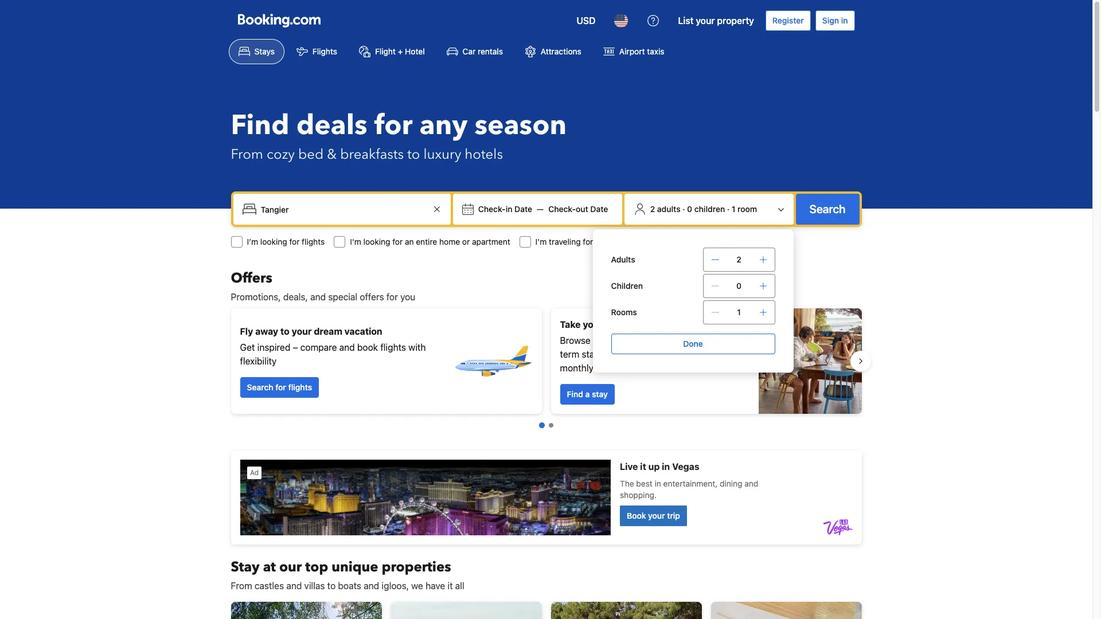 Task type: locate. For each thing, give the bounding box(es) containing it.
1 horizontal spatial 2
[[737, 255, 742, 264]]

0 inside button
[[687, 204, 692, 214]]

flights link
[[287, 39, 347, 64]]

children
[[611, 281, 643, 291]]

vacation
[[641, 320, 678, 330], [345, 326, 382, 337]]

0 vertical spatial 0
[[687, 204, 692, 214]]

have
[[426, 581, 445, 591]]

properties inside "stay at our top unique properties from castles and villas to boats and igloos, we have it all"
[[382, 558, 451, 577]]

check- up apartment
[[478, 204, 506, 214]]

for for an
[[392, 237, 403, 247]]

your right list
[[696, 15, 715, 26]]

sign in
[[822, 15, 848, 25]]

0 horizontal spatial to
[[281, 326, 290, 337]]

find inside region
[[567, 389, 583, 399]]

our
[[279, 558, 302, 577]]

i'm for i'm traveling for work
[[536, 237, 547, 247]]

1 check- from the left
[[478, 204, 506, 214]]

fly away to your dream vacation get inspired – compare and book flights with flexibility
[[240, 326, 426, 367]]

search
[[810, 202, 846, 216], [247, 383, 273, 392]]

1 horizontal spatial vacation
[[641, 320, 678, 330]]

flights left with
[[380, 342, 406, 353]]

0 horizontal spatial at
[[263, 558, 276, 577]]

flights inside fly away to your dream vacation get inspired – compare and book flights with flexibility
[[380, 342, 406, 353]]

1 vertical spatial search
[[247, 383, 273, 392]]

check- right — at the left top of page
[[548, 204, 576, 214]]

to for our
[[327, 581, 336, 591]]

to for for
[[407, 145, 420, 164]]

your right take
[[583, 320, 603, 330]]

for left an
[[392, 237, 403, 247]]

search for search
[[810, 202, 846, 216]]

attractions link
[[515, 39, 591, 64]]

main content containing offers
[[222, 269, 871, 620]]

1 horizontal spatial looking
[[363, 237, 390, 247]]

find inside the find deals for any season from cozy bed & breakfasts to luxury hotels
[[231, 107, 289, 145]]

and right deals,
[[310, 292, 326, 302]]

an
[[405, 237, 414, 247]]

for inside region
[[276, 383, 286, 392]]

1 date from the left
[[515, 204, 532, 214]]

2 date from the left
[[590, 204, 608, 214]]

for down flexibility
[[276, 383, 286, 392]]

0 horizontal spatial 2
[[650, 204, 655, 214]]

0 horizontal spatial your
[[292, 326, 312, 337]]

search for search for flights
[[247, 383, 273, 392]]

1 horizontal spatial find
[[567, 389, 583, 399]]

2 horizontal spatial your
[[696, 15, 715, 26]]

2
[[650, 204, 655, 214], [737, 255, 742, 264]]

from down stay
[[231, 581, 252, 591]]

1 horizontal spatial your
[[583, 320, 603, 330]]

1 vertical spatial flights
[[380, 342, 406, 353]]

your inside take your longest vacation yet browse properties offering long- term stays, many at reduced monthly rates.
[[583, 320, 603, 330]]

2 inside button
[[650, 204, 655, 214]]

2 left adults
[[650, 204, 655, 214]]

airport taxis link
[[594, 39, 674, 64]]

1 looking from the left
[[260, 237, 287, 247]]

it
[[448, 581, 453, 591]]

and down our
[[286, 581, 302, 591]]

your inside fly away to your dream vacation get inspired – compare and book flights with flexibility
[[292, 326, 312, 337]]

and inside offers promotions, deals, and special offers for you
[[310, 292, 326, 302]]

any
[[420, 107, 468, 145]]

0 horizontal spatial properties
[[382, 558, 451, 577]]

looking left an
[[363, 237, 390, 247]]

1 horizontal spatial properties
[[593, 336, 636, 346]]

home
[[439, 237, 460, 247]]

i'm looking for flights
[[247, 237, 325, 247]]

find
[[231, 107, 289, 145], [567, 389, 583, 399]]

i'm down where are you going? field
[[350, 237, 361, 247]]

at up castles
[[263, 558, 276, 577]]

1 horizontal spatial date
[[590, 204, 608, 214]]

0 vertical spatial in
[[841, 15, 848, 25]]

search inside search for flights link
[[247, 383, 273, 392]]

flight + hotel
[[375, 46, 425, 56]]

for inside offers promotions, deals, and special offers for you
[[387, 292, 398, 302]]

to inside the find deals for any season from cozy bed & breakfasts to luxury hotels
[[407, 145, 420, 164]]

special
[[328, 292, 357, 302]]

0 horizontal spatial looking
[[260, 237, 287, 247]]

date right out on the right of the page
[[590, 204, 608, 214]]

· right the children on the top right of page
[[727, 204, 730, 214]]

season
[[475, 107, 567, 145]]

0 vertical spatial 2
[[650, 204, 655, 214]]

take your longest vacation yet image
[[759, 309, 862, 414]]

for left you
[[387, 292, 398, 302]]

1 horizontal spatial in
[[841, 15, 848, 25]]

0 vertical spatial to
[[407, 145, 420, 164]]

1 horizontal spatial i'm
[[536, 237, 547, 247]]

flights
[[313, 46, 337, 56]]

find left a
[[567, 389, 583, 399]]

1 horizontal spatial 1
[[737, 307, 741, 317]]

2 i'm from the left
[[536, 237, 547, 247]]

offers promotions, deals, and special offers for you
[[231, 269, 415, 302]]

rooms
[[611, 307, 637, 317]]

1 vertical spatial properties
[[382, 558, 451, 577]]

stays
[[254, 46, 275, 56]]

reduced
[[644, 349, 678, 360]]

promotions,
[[231, 292, 281, 302]]

at
[[633, 349, 642, 360], [263, 558, 276, 577]]

longest
[[605, 320, 638, 330]]

looking right i'm
[[260, 237, 287, 247]]

0 vertical spatial properties
[[593, 336, 636, 346]]

search inside search 'button'
[[810, 202, 846, 216]]

0 horizontal spatial i'm
[[350, 237, 361, 247]]

0 horizontal spatial 1
[[732, 204, 736, 214]]

vacation up book
[[345, 326, 382, 337]]

properties up we
[[382, 558, 451, 577]]

usd button
[[570, 7, 603, 34]]

compare
[[300, 342, 337, 353]]

at right many
[[633, 349, 642, 360]]

1 vertical spatial from
[[231, 581, 252, 591]]

0
[[687, 204, 692, 214], [737, 281, 742, 291]]

check-in date button
[[474, 199, 537, 220]]

boats
[[338, 581, 361, 591]]

stay at our top unique properties from castles and villas to boats and igloos, we have it all
[[231, 558, 464, 591]]

find a stay
[[567, 389, 608, 399]]

0 horizontal spatial search
[[247, 383, 273, 392]]

· right adults
[[683, 204, 685, 214]]

apartment
[[472, 237, 510, 247]]

for up breakfasts in the top of the page
[[374, 107, 413, 145]]

register
[[773, 15, 804, 25]]

1 horizontal spatial 0
[[737, 281, 742, 291]]

0 vertical spatial from
[[231, 145, 263, 164]]

flights
[[302, 237, 325, 247], [380, 342, 406, 353], [288, 383, 312, 392]]

1 horizontal spatial check-
[[548, 204, 576, 214]]

0 vertical spatial at
[[633, 349, 642, 360]]

for for flights
[[289, 237, 300, 247]]

hotels
[[465, 145, 503, 164]]

flights down –
[[288, 383, 312, 392]]

vacation inside fly away to your dream vacation get inspired – compare and book flights with flexibility
[[345, 326, 382, 337]]

your
[[696, 15, 715, 26], [583, 320, 603, 330], [292, 326, 312, 337]]

for right i'm
[[289, 237, 300, 247]]

1 horizontal spatial ·
[[727, 204, 730, 214]]

1 vertical spatial find
[[567, 389, 583, 399]]

2 from from the top
[[231, 581, 252, 591]]

1 horizontal spatial at
[[633, 349, 642, 360]]

1 from from the top
[[231, 145, 263, 164]]

1 vertical spatial 2
[[737, 255, 742, 264]]

i'm left traveling
[[536, 237, 547, 247]]

2 looking from the left
[[363, 237, 390, 247]]

1 up the done button
[[737, 307, 741, 317]]

2 vertical spatial to
[[327, 581, 336, 591]]

from
[[231, 145, 263, 164], [231, 581, 252, 591]]

&
[[327, 145, 337, 164]]

take your longest vacation yet browse properties offering long- term stays, many at reduced monthly rates.
[[560, 320, 695, 373]]

find up cozy
[[231, 107, 289, 145]]

fly
[[240, 326, 253, 337]]

list your property
[[678, 15, 754, 26]]

0 vertical spatial 1
[[732, 204, 736, 214]]

a
[[585, 389, 590, 399]]

1 vertical spatial 1
[[737, 307, 741, 317]]

to
[[407, 145, 420, 164], [281, 326, 290, 337], [327, 581, 336, 591]]

0 horizontal spatial ·
[[683, 204, 685, 214]]

for left the work
[[583, 237, 593, 247]]

1 left room on the top right of page
[[732, 204, 736, 214]]

region
[[222, 304, 871, 419]]

traveling
[[549, 237, 581, 247]]

0 horizontal spatial date
[[515, 204, 532, 214]]

1 vertical spatial to
[[281, 326, 290, 337]]

0 vertical spatial find
[[231, 107, 289, 145]]

search for flights link
[[240, 377, 319, 398]]

and left book
[[339, 342, 355, 353]]

to inside "stay at our top unique properties from castles and villas to boats and igloos, we have it all"
[[327, 581, 336, 591]]

2 horizontal spatial to
[[407, 145, 420, 164]]

to left the luxury
[[407, 145, 420, 164]]

0 horizontal spatial in
[[506, 204, 513, 214]]

1 i'm from the left
[[350, 237, 361, 247]]

in left — at the left top of page
[[506, 204, 513, 214]]

0 horizontal spatial 0
[[687, 204, 692, 214]]

0 horizontal spatial vacation
[[345, 326, 382, 337]]

at inside take your longest vacation yet browse properties offering long- term stays, many at reduced monthly rates.
[[633, 349, 642, 360]]

1 horizontal spatial search
[[810, 202, 846, 216]]

rates.
[[596, 363, 620, 373]]

0 horizontal spatial find
[[231, 107, 289, 145]]

unique
[[332, 558, 378, 577]]

for
[[374, 107, 413, 145], [289, 237, 300, 247], [392, 237, 403, 247], [583, 237, 593, 247], [387, 292, 398, 302], [276, 383, 286, 392]]

date left — at the left top of page
[[515, 204, 532, 214]]

i'm
[[350, 237, 361, 247], [536, 237, 547, 247]]

flights down where are you going? field
[[302, 237, 325, 247]]

0 vertical spatial search
[[810, 202, 846, 216]]

1 vertical spatial in
[[506, 204, 513, 214]]

villas
[[304, 581, 325, 591]]

to right "away"
[[281, 326, 290, 337]]

progress bar
[[539, 423, 553, 428]]

your for property
[[696, 15, 715, 26]]

offers
[[231, 269, 272, 288]]

main content
[[222, 269, 871, 620]]

away
[[255, 326, 278, 337]]

i'm
[[247, 237, 258, 247]]

term
[[560, 349, 580, 360]]

1 vertical spatial at
[[263, 558, 276, 577]]

offers
[[360, 292, 384, 302]]

in right sign
[[841, 15, 848, 25]]

i'm for i'm looking for an entire home or apartment
[[350, 237, 361, 247]]

vacation inside take your longest vacation yet browse properties offering long- term stays, many at reduced monthly rates.
[[641, 320, 678, 330]]

from left cozy
[[231, 145, 263, 164]]

to right villas
[[327, 581, 336, 591]]

vacation up offering
[[641, 320, 678, 330]]

i'm traveling for work
[[536, 237, 613, 247]]

stays,
[[582, 349, 606, 360]]

properties up many
[[593, 336, 636, 346]]

your up –
[[292, 326, 312, 337]]

for inside the find deals for any season from cozy bed & breakfasts to luxury hotels
[[374, 107, 413, 145]]

2 down room on the top right of page
[[737, 255, 742, 264]]

1 horizontal spatial to
[[327, 581, 336, 591]]

date
[[515, 204, 532, 214], [590, 204, 608, 214]]

book
[[357, 342, 378, 353]]

—
[[537, 204, 544, 214]]

your for longest
[[583, 320, 603, 330]]

search button
[[796, 194, 860, 225]]

0 horizontal spatial check-
[[478, 204, 506, 214]]

igloos,
[[382, 581, 409, 591]]



Task type: describe. For each thing, give the bounding box(es) containing it.
from inside the find deals for any season from cozy bed & breakfasts to luxury hotels
[[231, 145, 263, 164]]

all
[[455, 581, 464, 591]]

register link
[[766, 10, 811, 31]]

airport taxis
[[619, 46, 665, 56]]

work
[[595, 237, 613, 247]]

many
[[609, 349, 631, 360]]

usd
[[577, 15, 596, 26]]

with
[[409, 342, 426, 353]]

luxury
[[424, 145, 461, 164]]

looking for i'm
[[260, 237, 287, 247]]

long-
[[673, 336, 695, 346]]

find for a
[[567, 389, 583, 399]]

attractions
[[541, 46, 582, 56]]

and right boats
[[364, 581, 379, 591]]

in for sign
[[841, 15, 848, 25]]

find for deals
[[231, 107, 289, 145]]

find deals for any season from cozy bed & breakfasts to luxury hotels
[[231, 107, 567, 164]]

properties inside take your longest vacation yet browse properties offering long- term stays, many at reduced monthly rates.
[[593, 336, 636, 346]]

2 vertical spatial flights
[[288, 383, 312, 392]]

advertisement region
[[231, 451, 862, 545]]

flight
[[375, 46, 396, 56]]

we
[[411, 581, 423, 591]]

get
[[240, 342, 255, 353]]

looking for i'm
[[363, 237, 390, 247]]

booking.com image
[[238, 14, 320, 28]]

find a stay link
[[560, 384, 615, 405]]

list
[[678, 15, 694, 26]]

0 vertical spatial flights
[[302, 237, 325, 247]]

done button
[[611, 334, 775, 354]]

Where are you going? field
[[256, 199, 430, 220]]

deals
[[296, 107, 368, 145]]

yet
[[681, 320, 695, 330]]

done
[[683, 339, 703, 349]]

list your property link
[[671, 7, 761, 34]]

for for work
[[583, 237, 593, 247]]

1 inside button
[[732, 204, 736, 214]]

offering
[[638, 336, 671, 346]]

inspired
[[257, 342, 290, 353]]

cozy
[[267, 145, 295, 164]]

adults
[[611, 255, 635, 264]]

to inside fly away to your dream vacation get inspired – compare and book flights with flexibility
[[281, 326, 290, 337]]

top
[[305, 558, 328, 577]]

airport
[[619, 46, 645, 56]]

sign
[[822, 15, 839, 25]]

stay
[[592, 389, 608, 399]]

2 · from the left
[[727, 204, 730, 214]]

sign in link
[[816, 10, 855, 31]]

children
[[695, 204, 725, 214]]

search for flights
[[247, 383, 312, 392]]

browse
[[560, 336, 591, 346]]

out
[[576, 204, 588, 214]]

2 adults · 0 children · 1 room
[[650, 204, 757, 214]]

1 · from the left
[[683, 204, 685, 214]]

entire
[[416, 237, 437, 247]]

from inside "stay at our top unique properties from castles and villas to boats and igloos, we have it all"
[[231, 581, 252, 591]]

in for check-
[[506, 204, 513, 214]]

property
[[717, 15, 754, 26]]

adults
[[657, 204, 681, 214]]

take
[[560, 320, 581, 330]]

at inside "stay at our top unique properties from castles and villas to boats and igloos, we have it all"
[[263, 558, 276, 577]]

car rentals
[[463, 46, 503, 56]]

2 for 2 adults · 0 children · 1 room
[[650, 204, 655, 214]]

i'm looking for an entire home or apartment
[[350, 237, 510, 247]]

stay
[[231, 558, 260, 577]]

room
[[738, 204, 757, 214]]

region containing take your longest vacation yet
[[222, 304, 871, 419]]

car rentals link
[[437, 39, 513, 64]]

flexibility
[[240, 356, 277, 367]]

or
[[462, 237, 470, 247]]

1 vertical spatial 0
[[737, 281, 742, 291]]

rentals
[[478, 46, 503, 56]]

and inside fly away to your dream vacation get inspired – compare and book flights with flexibility
[[339, 342, 355, 353]]

fly away to your dream vacation image
[[452, 321, 533, 402]]

castles
[[255, 581, 284, 591]]

dream
[[314, 326, 342, 337]]

2 check- from the left
[[548, 204, 576, 214]]

–
[[293, 342, 298, 353]]

2 for 2
[[737, 255, 742, 264]]

deals,
[[283, 292, 308, 302]]

car
[[463, 46, 476, 56]]

+
[[398, 46, 403, 56]]

monthly
[[560, 363, 594, 373]]

taxis
[[647, 46, 665, 56]]

flight + hotel link
[[349, 39, 435, 64]]

for for any
[[374, 107, 413, 145]]

stays link
[[229, 39, 284, 64]]

hotel
[[405, 46, 425, 56]]

you
[[400, 292, 415, 302]]

bed
[[298, 145, 324, 164]]



Task type: vqa. For each thing, say whether or not it's contained in the screenshot.
17 August 2024 OPTION
no



